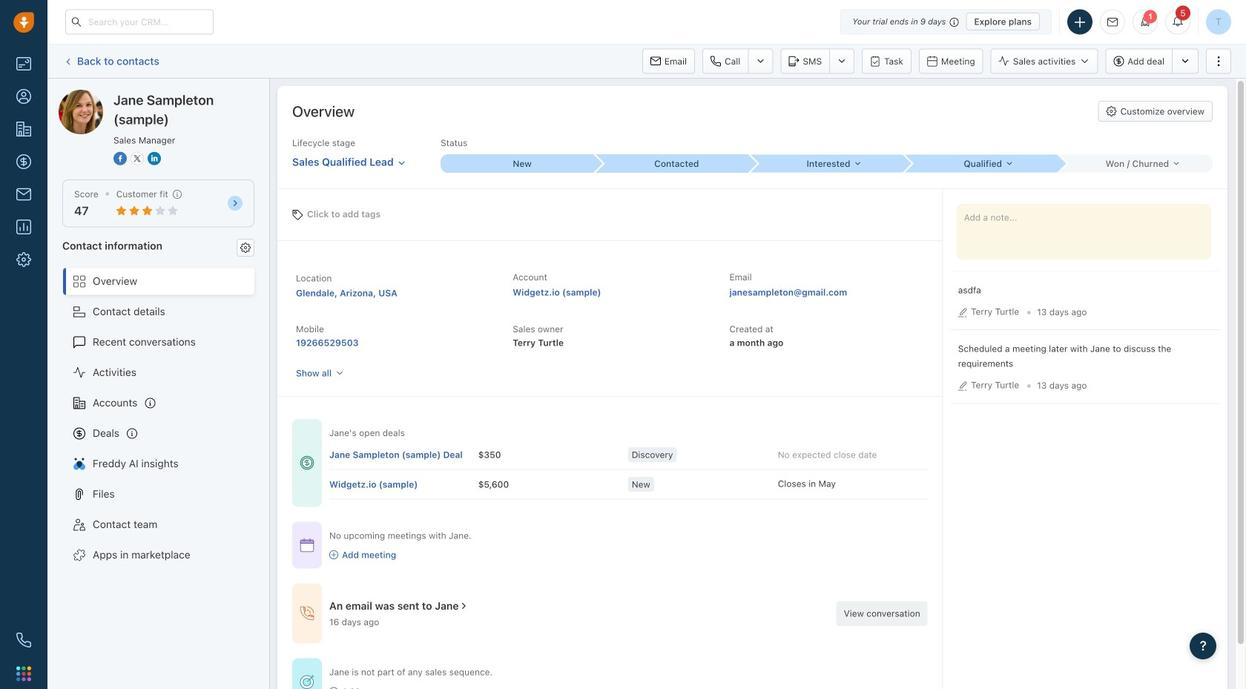 Task type: locate. For each thing, give the bounding box(es) containing it.
0 vertical spatial cell
[[329, 440, 478, 469]]

row group
[[329, 440, 928, 500]]

row
[[329, 440, 928, 470], [329, 470, 928, 500]]

cell
[[329, 440, 478, 469], [329, 470, 478, 499]]

container_wx8msf4aqz5i3rn1 image
[[300, 456, 315, 470], [459, 601, 469, 611], [300, 606, 315, 621], [329, 687, 338, 689]]

2 row from the top
[[329, 470, 928, 500]]

phone element
[[9, 625, 39, 655]]

2 cell from the top
[[329, 470, 478, 499]]

1 row from the top
[[329, 440, 928, 470]]

mng settings image
[[240, 242, 251, 253]]

phone image
[[16, 633, 31, 648]]

container_wx8msf4aqz5i3rn1 image
[[300, 538, 315, 553], [329, 551, 338, 559], [300, 675, 315, 689]]

1 vertical spatial cell
[[329, 470, 478, 499]]



Task type: vqa. For each thing, say whether or not it's contained in the screenshot.
Phone element
yes



Task type: describe. For each thing, give the bounding box(es) containing it.
Search your CRM... text field
[[65, 9, 214, 34]]

freshworks switcher image
[[16, 666, 31, 681]]

send email image
[[1108, 17, 1118, 27]]

1 cell from the top
[[329, 440, 478, 469]]



